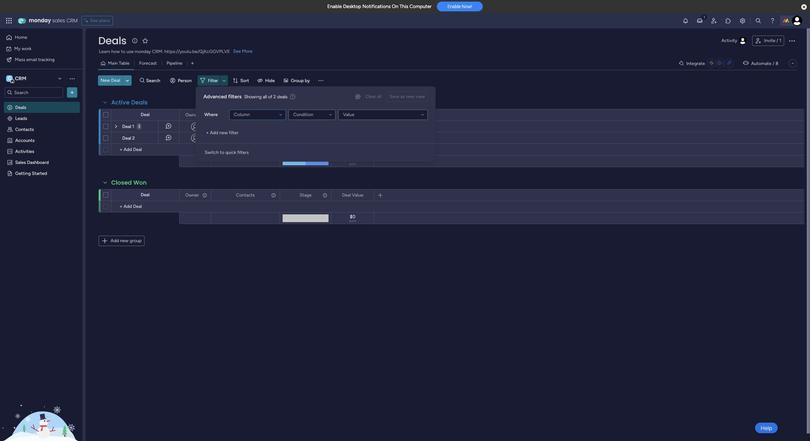 Task type: describe. For each thing, give the bounding box(es) containing it.
filter
[[229, 130, 239, 136]]

active deals
[[111, 98, 148, 106]]

+
[[206, 130, 209, 136]]

quick
[[225, 150, 236, 155]]

main table button
[[98, 58, 134, 69]]

column information image for owner
[[202, 112, 207, 118]]

forecast
[[139, 61, 157, 66]]

1 stage field from the top
[[298, 111, 313, 119]]

activity
[[722, 38, 738, 43]]

menu image
[[318, 77, 324, 84]]

hide
[[265, 78, 275, 83]]

advanced filters showing all of 2 deals
[[204, 94, 288, 100]]

pipeline button
[[162, 58, 187, 69]]

0 horizontal spatial options image
[[69, 89, 75, 96]]

add inside "button"
[[111, 238, 119, 244]]

more
[[242, 49, 253, 54]]

Search field
[[145, 76, 164, 85]]

Deals field
[[97, 33, 128, 48]]

lily smith element
[[215, 134, 250, 142]]

0 vertical spatial filters
[[228, 94, 242, 100]]

closed won
[[111, 179, 147, 187]]

1 deal value field from the top
[[341, 111, 365, 119]]

value for first the "deal value" field from the bottom of the page
[[352, 192, 364, 198]]

work
[[22, 46, 31, 51]]

dapulse integrations image
[[679, 61, 684, 66]]

column information image for contacts
[[271, 193, 276, 198]]

dapulse close image
[[802, 4, 807, 10]]

+ add new filter
[[206, 130, 239, 136]]

add new group button
[[99, 236, 145, 246]]

arrow down image
[[220, 77, 228, 84]]

workspace image
[[6, 75, 13, 82]]

to inside button
[[220, 150, 224, 155]]

2 stage from the top
[[300, 192, 312, 198]]

svg image
[[218, 124, 225, 130]]

public dashboard image
[[7, 159, 13, 165]]

forecast button
[[134, 58, 162, 69]]

$192,000
[[343, 157, 363, 163]]

deal inside button
[[111, 78, 120, 83]]

Active Deals field
[[110, 98, 149, 107]]

3 button
[[137, 121, 141, 132]]

$192,000 sum
[[343, 157, 363, 166]]

filters inside switch to quick filters button
[[237, 150, 249, 155]]

enable desktop notifications on this computer
[[328, 4, 432, 9]]

1 stage from the top
[[300, 112, 312, 118]]

group
[[291, 78, 304, 83]]

clear all
[[366, 94, 382, 99]]

0 horizontal spatial deals
[[15, 105, 26, 110]]

crm:
[[152, 49, 163, 54]]

deals inside field
[[131, 98, 148, 106]]

inbox image
[[697, 17, 704, 24]]

where
[[205, 112, 218, 117]]

deal value for 2nd the "deal value" field from the bottom of the page
[[342, 112, 364, 118]]

learn more image
[[290, 94, 295, 100]]

activities
[[15, 149, 34, 154]]

clear
[[366, 94, 376, 99]]

Search in workspace field
[[14, 89, 54, 96]]

invite / 1 button
[[753, 36, 785, 46]]

group by button
[[281, 75, 314, 86]]

emails settings image
[[740, 17, 746, 24]]

sum for $0
[[349, 219, 357, 223]]

column
[[234, 112, 250, 117]]

/ for 8
[[773, 61, 775, 66]]

how
[[111, 49, 120, 54]]

2 contacts field from the top
[[235, 192, 257, 199]]

show board description image
[[131, 38, 139, 44]]

3
[[138, 124, 140, 129]]

enable now!
[[448, 4, 472, 9]]

pipeline
[[167, 61, 183, 66]]

getting started
[[15, 171, 47, 176]]

email
[[26, 57, 37, 62]]

advanced
[[204, 94, 227, 100]]

mass
[[15, 57, 25, 62]]

help
[[761, 425, 773, 432]]

alex
[[227, 124, 236, 129]]

deal value for first the "deal value" field from the bottom of the page
[[342, 192, 364, 198]]

1 image
[[702, 13, 708, 21]]

now!
[[462, 4, 472, 9]]

monday sales crm
[[29, 17, 78, 24]]

1 vertical spatial 2
[[132, 136, 135, 141]]

getting
[[15, 171, 31, 176]]

notifications
[[363, 4, 391, 9]]

2 inside advanced filters showing all of 2 deals
[[274, 94, 276, 100]]

1 inside invite / 1 button
[[780, 38, 782, 43]]

home button
[[4, 32, 70, 43]]

see plans
[[90, 18, 110, 23]]

new for view
[[406, 94, 415, 99]]

enable for enable now!
[[448, 4, 461, 9]]

accounts
[[15, 138, 35, 143]]

to inside learn how to use monday crm: https://youtu.be/qjkcggvplve see more
[[121, 49, 125, 54]]

new deal button
[[98, 75, 123, 86]]

sort button
[[230, 75, 253, 86]]

0 vertical spatial crm
[[66, 17, 78, 24]]

enable for enable desktop notifications on this computer
[[328, 4, 342, 9]]

dashboard
[[27, 160, 49, 165]]

use
[[127, 49, 134, 54]]

on
[[392, 4, 399, 9]]

new for filter
[[220, 130, 228, 136]]

deal 1
[[122, 124, 134, 129]]

person
[[178, 78, 192, 83]]

clear all button
[[363, 92, 384, 102]]

learn how to use monday crm: https://youtu.be/qjkcggvplve see more
[[99, 49, 253, 54]]

sales
[[52, 17, 65, 24]]

2 horizontal spatial options image
[[365, 190, 370, 201]]

crm inside "workspace selection" element
[[15, 75, 26, 82]]

1 owner from the top
[[185, 112, 199, 118]]

workspace selection element
[[6, 75, 27, 83]]

2 horizontal spatial options image
[[789, 37, 796, 45]]

see inside learn how to use monday crm: https://youtu.be/qjkcggvplve see more
[[233, 49, 241, 54]]

main table
[[108, 61, 130, 66]]

deals
[[277, 94, 288, 100]]

help image
[[770, 17, 776, 24]]



Task type: vqa. For each thing, say whether or not it's contained in the screenshot.
New Activity in the BUTTON
no



Task type: locate. For each thing, give the bounding box(es) containing it.
1 vertical spatial sum
[[349, 219, 357, 223]]

0 vertical spatial sum
[[349, 162, 357, 166]]

add to favorites image
[[142, 37, 149, 44]]

2 column information image from the left
[[323, 193, 328, 198]]

deal value up $0
[[342, 192, 364, 198]]

home
[[15, 35, 27, 40]]

0 vertical spatial monday
[[29, 17, 51, 24]]

option
[[0, 101, 83, 103]]

0 vertical spatial contacts field
[[235, 111, 257, 119]]

monday down 'add to favorites' image
[[135, 49, 151, 54]]

0 vertical spatial /
[[777, 38, 779, 43]]

/ right invite
[[777, 38, 779, 43]]

0 horizontal spatial to
[[121, 49, 125, 54]]

add
[[210, 130, 218, 136], [111, 238, 119, 244]]

all
[[377, 94, 382, 99], [263, 94, 267, 100]]

group by
[[291, 78, 310, 83]]

see inside button
[[90, 18, 98, 23]]

monday up home button
[[29, 17, 51, 24]]

0 vertical spatial 1
[[780, 38, 782, 43]]

0 vertical spatial add
[[210, 130, 218, 136]]

0 horizontal spatial see
[[90, 18, 98, 23]]

to left quick
[[220, 150, 224, 155]]

0 horizontal spatial column information image
[[271, 193, 276, 198]]

1 left 3
[[132, 124, 134, 129]]

new deal
[[101, 78, 120, 83]]

1 horizontal spatial column information image
[[323, 193, 328, 198]]

1 vertical spatial /
[[773, 61, 775, 66]]

closed
[[111, 179, 132, 187]]

new
[[406, 94, 415, 99], [220, 130, 228, 136], [120, 238, 129, 244]]

1 vertical spatial owner
[[185, 192, 199, 198]]

this
[[400, 4, 409, 9]]

1 vertical spatial see
[[233, 49, 241, 54]]

add new group
[[111, 238, 142, 244]]

1 vertical spatial contacts
[[15, 127, 34, 132]]

automate
[[752, 61, 772, 66]]

sort
[[241, 78, 249, 83]]

started
[[32, 171, 47, 176]]

+ Add Deal text field
[[115, 146, 176, 154]]

enable
[[328, 4, 342, 9], [448, 4, 461, 9]]

crm right sales
[[66, 17, 78, 24]]

0 horizontal spatial options image
[[202, 190, 206, 201]]

0 vertical spatial stage field
[[298, 111, 313, 119]]

2 horizontal spatial deals
[[131, 98, 148, 106]]

options image
[[789, 37, 796, 45], [202, 190, 206, 201], [322, 190, 327, 201]]

1 horizontal spatial 1
[[780, 38, 782, 43]]

search everything image
[[756, 17, 762, 24]]

switch to quick filters
[[205, 150, 249, 155]]

value
[[343, 112, 355, 117], [352, 112, 364, 118], [352, 192, 364, 198]]

1 right invite
[[780, 38, 782, 43]]

all inside advanced filters showing all of 2 deals
[[263, 94, 267, 100]]

filters down the sort popup button
[[228, 94, 242, 100]]

1 horizontal spatial add
[[210, 130, 218, 136]]

1 vertical spatial 1
[[132, 124, 134, 129]]

filter
[[208, 78, 218, 83]]

owner
[[185, 112, 199, 118], [185, 192, 199, 198]]

new inside 'button'
[[406, 94, 415, 99]]

0 vertical spatial contacts
[[236, 112, 255, 118]]

1 horizontal spatial monday
[[135, 49, 151, 54]]

2 owner from the top
[[185, 192, 199, 198]]

condition
[[294, 112, 314, 117]]

/
[[777, 38, 779, 43], [773, 61, 775, 66]]

sum for $192,000
[[349, 162, 357, 166]]

view
[[416, 94, 425, 99]]

0 horizontal spatial 2
[[132, 136, 135, 141]]

christina overa image
[[792, 16, 803, 26]]

1 vertical spatial filters
[[237, 150, 249, 155]]

mass email tracking button
[[4, 55, 70, 65]]

1 horizontal spatial enable
[[448, 4, 461, 9]]

person button
[[168, 75, 196, 86]]

2 vertical spatial new
[[120, 238, 129, 244]]

green
[[237, 124, 249, 129]]

1 horizontal spatial crm
[[66, 17, 78, 24]]

Deal Value field
[[341, 111, 365, 119], [341, 192, 365, 199]]

add right +
[[210, 130, 218, 136]]

activity button
[[719, 36, 750, 46]]

enable left the desktop
[[328, 4, 342, 9]]

group
[[130, 238, 142, 244]]

1 horizontal spatial see
[[233, 49, 241, 54]]

enable now! button
[[437, 2, 483, 11]]

0 horizontal spatial crm
[[15, 75, 26, 82]]

desktop
[[343, 4, 361, 9]]

apps image
[[726, 17, 732, 24]]

new down alex at top
[[220, 130, 228, 136]]

Closed Won field
[[110, 179, 149, 187]]

1 sum from the top
[[349, 162, 357, 166]]

options image for stage
[[322, 190, 327, 201]]

column information image
[[202, 112, 207, 118], [271, 112, 276, 118], [202, 193, 207, 198]]

https://youtu.be/qjkcggvplve
[[164, 49, 230, 54]]

mass email tracking
[[15, 57, 55, 62]]

column information image
[[271, 193, 276, 198], [323, 193, 328, 198]]

1 horizontal spatial all
[[377, 94, 382, 99]]

0 vertical spatial 2
[[274, 94, 276, 100]]

list box
[[0, 100, 83, 266]]

contacts for 1st the contacts field from the bottom of the page
[[236, 192, 255, 198]]

1 vertical spatial stage field
[[298, 192, 313, 199]]

1 vertical spatial owner field
[[184, 192, 201, 199]]

deals up leads
[[15, 105, 26, 110]]

monday inside learn how to use monday crm: https://youtu.be/qjkcggvplve see more
[[135, 49, 151, 54]]

new inside button
[[220, 130, 228, 136]]

1 vertical spatial deal value field
[[341, 192, 365, 199]]

1 horizontal spatial /
[[777, 38, 779, 43]]

deal value
[[342, 112, 364, 118], [342, 192, 364, 198]]

$0
[[350, 214, 356, 220]]

0 horizontal spatial 1
[[132, 124, 134, 129]]

2 vertical spatial contacts
[[236, 192, 255, 198]]

1 vertical spatial contacts field
[[235, 192, 257, 199]]

1 horizontal spatial deals
[[98, 33, 127, 48]]

v2 user feedback image
[[356, 93, 360, 100]]

0 horizontal spatial new
[[120, 238, 129, 244]]

alex green
[[227, 124, 249, 129]]

active
[[111, 98, 130, 106]]

/ left 8
[[773, 61, 775, 66]]

0 horizontal spatial monday
[[29, 17, 51, 24]]

computer
[[410, 4, 432, 9]]

options image for owner
[[202, 190, 206, 201]]

integrate
[[687, 61, 705, 66]]

alex green element
[[215, 123, 252, 131]]

0 horizontal spatial all
[[263, 94, 267, 100]]

0 vertical spatial owner
[[185, 112, 199, 118]]

new
[[101, 78, 110, 83]]

1 column information image from the left
[[271, 193, 276, 198]]

0 horizontal spatial /
[[773, 61, 775, 66]]

1 vertical spatial monday
[[135, 49, 151, 54]]

deal value field down v2 user feedback icon
[[341, 111, 365, 119]]

1 deal value from the top
[[342, 112, 364, 118]]

filters right quick
[[237, 150, 249, 155]]

as
[[401, 94, 405, 99]]

1 vertical spatial to
[[220, 150, 224, 155]]

/ inside button
[[777, 38, 779, 43]]

lottie animation element
[[0, 376, 83, 441]]

save as new view button
[[387, 92, 428, 102]]

see left plans
[[90, 18, 98, 23]]

autopilot image
[[744, 59, 749, 67]]

crm right workspace image
[[15, 75, 26, 82]]

1 all from the left
[[377, 94, 382, 99]]

help button
[[756, 423, 778, 434]]

public board image
[[7, 170, 13, 176]]

crm
[[66, 17, 78, 24], [15, 75, 26, 82]]

deals right active
[[131, 98, 148, 106]]

1 owner field from the top
[[184, 111, 201, 119]]

0 vertical spatial new
[[406, 94, 415, 99]]

0 vertical spatial stage
[[300, 112, 312, 118]]

0 vertical spatial to
[[121, 49, 125, 54]]

column information image for contacts
[[271, 112, 276, 118]]

column information image for stage
[[323, 193, 328, 198]]

deals up 'how'
[[98, 33, 127, 48]]

add inside button
[[210, 130, 218, 136]]

contacts
[[236, 112, 255, 118], [15, 127, 34, 132], [236, 192, 255, 198]]

value for 2nd the "deal value" field from the bottom of the page
[[352, 112, 364, 118]]

contacts for second the contacts field from the bottom of the page
[[236, 112, 255, 118]]

add view image
[[191, 61, 194, 66]]

2 owner field from the top
[[184, 192, 201, 199]]

see more link
[[233, 48, 253, 55]]

save
[[390, 94, 400, 99]]

0 horizontal spatial enable
[[328, 4, 342, 9]]

1 vertical spatial new
[[220, 130, 228, 136]]

deal value field up $0
[[341, 192, 365, 199]]

select product image
[[6, 17, 12, 24]]

2
[[274, 94, 276, 100], [132, 136, 135, 141]]

workspace options image
[[69, 75, 75, 82]]

1 vertical spatial crm
[[15, 75, 26, 82]]

collapse board header image
[[791, 61, 796, 66]]

1 vertical spatial add
[[111, 238, 119, 244]]

1 horizontal spatial 2
[[274, 94, 276, 100]]

1 horizontal spatial new
[[220, 130, 228, 136]]

add left group
[[111, 238, 119, 244]]

8
[[776, 61, 779, 66]]

filter button
[[198, 75, 228, 86]]

sales
[[15, 160, 26, 165]]

1 horizontal spatial options image
[[271, 190, 275, 201]]

2 deal value from the top
[[342, 192, 364, 198]]

1 contacts field from the top
[[235, 111, 257, 119]]

list box containing deals
[[0, 100, 83, 266]]

sum
[[349, 162, 357, 166], [349, 219, 357, 223]]

c
[[8, 76, 11, 81]]

2 deal value field from the top
[[341, 192, 365, 199]]

my
[[14, 46, 20, 51]]

angle down image
[[126, 78, 129, 83]]

2 sum from the top
[[349, 219, 357, 223]]

switch to quick filters button
[[202, 148, 252, 158]]

2 right of
[[274, 94, 276, 100]]

see left more
[[233, 49, 241, 54]]

invite / 1
[[765, 38, 782, 43]]

0 vertical spatial owner field
[[184, 111, 201, 119]]

table
[[119, 61, 130, 66]]

automate / 8
[[752, 61, 779, 66]]

sum inside '$192,000 sum'
[[349, 162, 357, 166]]

options image
[[69, 89, 75, 96], [271, 190, 275, 201], [365, 190, 370, 201]]

won
[[133, 179, 147, 187]]

0 vertical spatial deal value field
[[341, 111, 365, 119]]

enable left now!
[[448, 4, 461, 9]]

tracking
[[38, 57, 55, 62]]

deal value down v2 user feedback icon
[[342, 112, 364, 118]]

invite members image
[[711, 17, 718, 24]]

0 vertical spatial see
[[90, 18, 98, 23]]

by
[[305, 78, 310, 83]]

Stage field
[[298, 111, 313, 119], [298, 192, 313, 199]]

v2 search image
[[140, 77, 145, 84]]

main
[[108, 61, 118, 66]]

my work button
[[4, 44, 70, 54]]

all inside button
[[377, 94, 382, 99]]

+ add new filter button
[[204, 128, 241, 138]]

Owner field
[[184, 111, 201, 119], [184, 192, 201, 199]]

see
[[90, 18, 98, 23], [233, 49, 241, 54]]

sales dashboard
[[15, 160, 49, 165]]

2 stage field from the top
[[298, 192, 313, 199]]

leads
[[15, 116, 27, 121]]

new left group
[[120, 238, 129, 244]]

1
[[780, 38, 782, 43], [132, 124, 134, 129]]

Contacts field
[[235, 111, 257, 119], [235, 192, 257, 199]]

to left use
[[121, 49, 125, 54]]

monday
[[29, 17, 51, 24], [135, 49, 151, 54]]

2 all from the left
[[263, 94, 267, 100]]

1 vertical spatial deal value
[[342, 192, 364, 198]]

0 horizontal spatial add
[[111, 238, 119, 244]]

1 vertical spatial stage
[[300, 192, 312, 198]]

see plans button
[[82, 16, 113, 26]]

hide button
[[255, 75, 279, 86]]

2 horizontal spatial new
[[406, 94, 415, 99]]

$0 sum
[[349, 214, 357, 223]]

1 horizontal spatial to
[[220, 150, 224, 155]]

my work
[[14, 46, 31, 51]]

+ Add Deal text field
[[115, 203, 176, 211]]

1 horizontal spatial options image
[[322, 190, 327, 201]]

deal 2
[[122, 136, 135, 141]]

/ for 1
[[777, 38, 779, 43]]

notifications image
[[683, 17, 689, 24]]

save as new view
[[390, 94, 425, 99]]

enable inside button
[[448, 4, 461, 9]]

all left of
[[263, 94, 267, 100]]

new right the as
[[406, 94, 415, 99]]

new inside "button"
[[120, 238, 129, 244]]

lottie animation image
[[0, 376, 83, 441]]

all right clear
[[377, 94, 382, 99]]

stage
[[300, 112, 312, 118], [300, 192, 312, 198]]

2 down deal 1
[[132, 136, 135, 141]]

contacts inside list box
[[15, 127, 34, 132]]

0 vertical spatial deal value
[[342, 112, 364, 118]]



